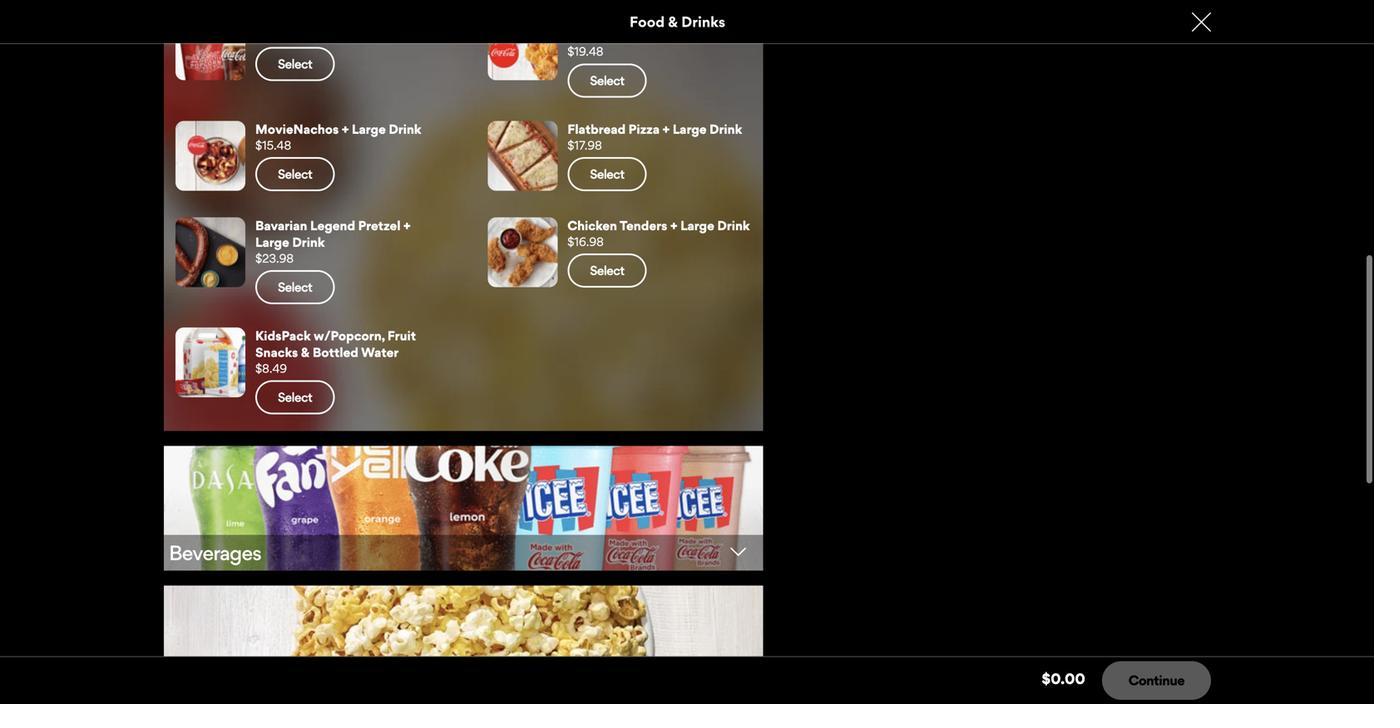 Task type: describe. For each thing, give the bounding box(es) containing it.
+ inside movienachos + large drink $15.48
[[342, 121, 349, 137]]

popcorn
[[624, 11, 675, 26]]

select for movienachos + large drink
[[278, 166, 312, 182]]

pretzel
[[358, 218, 401, 233]]

select button for flatbread pizza + large drink
[[568, 157, 647, 191]]

bavarian legend pretzel + large drink $23.98
[[255, 218, 411, 266]]

+ inside flatbread pizza + large drink $17.98
[[663, 121, 670, 137]]

drink inside flatbread pizza + large drink $17.98
[[710, 121, 742, 137]]

movienachos
[[255, 121, 339, 137]]

select for kidspack w/popcorn, fruit snacks & bottled water
[[278, 390, 312, 405]]

0 horizontal spatial $17.98
[[255, 28, 290, 42]]

select button for kidspack w/popcorn, fruit snacks & bottled water
[[255, 381, 335, 415]]

gourmet
[[568, 11, 622, 26]]

chicken tenders + large drink $16.98
[[568, 218, 750, 249]]

$16.98
[[568, 234, 604, 249]]

legend
[[310, 218, 355, 233]]

select button for gourmet popcorn duo + large drink
[[568, 63, 647, 98]]

kidspack w/popcorn, fruit snacks & bottled water $8.49
[[255, 328, 416, 376]]

drink inside gourmet popcorn duo + large drink $19.48
[[568, 28, 600, 43]]

flatbread pizza + large drink $17.98
[[568, 121, 742, 153]]

+ inside bavarian legend pretzel + large drink $23.98
[[404, 218, 411, 233]]

+ inside chicken tenders + large drink $16.98
[[671, 218, 678, 233]]

kidspack
[[255, 328, 311, 344]]

$8.49
[[255, 361, 287, 376]]

large inside movienachos + large drink $15.48
[[352, 121, 386, 137]]

w/popcorn,
[[314, 328, 385, 344]]

bottled
[[313, 345, 359, 360]]

large inside gourmet popcorn duo + large drink $19.48
[[716, 11, 750, 26]]

select for chicken tenders + large drink
[[590, 263, 625, 278]]

&
[[301, 345, 310, 360]]



Task type: locate. For each thing, give the bounding box(es) containing it.
gourmet popcorn duo + large drink $19.48
[[568, 11, 750, 59]]

select
[[278, 56, 312, 71], [590, 73, 625, 88], [278, 166, 312, 182], [590, 166, 625, 182], [590, 263, 625, 278], [278, 279, 312, 295], [278, 390, 312, 405]]

select button for movienachos + large drink
[[255, 157, 335, 191]]

cookie consent banner dialog
[[0, 660, 1375, 705]]

select button down the flatbread
[[568, 157, 647, 191]]

bavarian
[[255, 218, 307, 233]]

movienachos + large drink $15.48
[[255, 121, 422, 153]]

select button down "$15.48"
[[255, 157, 335, 191]]

select down $19.48
[[590, 73, 625, 88]]

select for gourmet popcorn duo + large drink
[[590, 73, 625, 88]]

$17.98
[[255, 28, 290, 42], [568, 138, 602, 153]]

select button down "$23.98" on the top
[[255, 270, 335, 304]]

select up movienachos
[[278, 56, 312, 71]]

$17.98 inside flatbread pizza + large drink $17.98
[[568, 138, 602, 153]]

fruit
[[388, 328, 416, 344]]

select button for bavarian legend pretzel + large drink
[[255, 270, 335, 304]]

drink inside chicken tenders + large drink $16.98
[[718, 218, 750, 233]]

$19.48
[[568, 44, 604, 59]]

beverages button
[[164, 446, 763, 574]]

tenders
[[620, 218, 668, 233]]

drink
[[568, 28, 600, 43], [389, 121, 422, 137], [710, 121, 742, 137], [718, 218, 750, 233], [292, 234, 325, 250]]

large right pizza at the left top
[[673, 121, 707, 137]]

select button
[[255, 47, 335, 81], [568, 63, 647, 98], [255, 157, 335, 191], [568, 157, 647, 191], [568, 254, 647, 288], [255, 270, 335, 304], [255, 381, 335, 415]]

+ right movienachos
[[342, 121, 349, 137]]

+ right tenders
[[671, 218, 678, 233]]

duo
[[678, 11, 703, 26]]

large
[[716, 11, 750, 26], [352, 121, 386, 137], [673, 121, 707, 137], [681, 218, 715, 233], [255, 234, 289, 250]]

drink inside movienachos + large drink $15.48
[[389, 121, 422, 137]]

large inside flatbread pizza + large drink $17.98
[[673, 121, 707, 137]]

click to expand this list image
[[715, 545, 762, 560]]

large right duo on the top of page
[[716, 11, 750, 26]]

chicken
[[568, 218, 617, 233]]

select for bavarian legend pretzel + large drink
[[278, 279, 312, 295]]

+ right duo on the top of page
[[706, 11, 713, 26]]

pizza
[[629, 121, 660, 137]]

snacks
[[255, 345, 298, 360]]

select button down $19.48
[[568, 63, 647, 98]]

large inside chicken tenders + large drink $16.98
[[681, 218, 715, 233]]

+ right pretzel
[[404, 218, 411, 233]]

$23.98
[[255, 251, 294, 266]]

select down "$23.98" on the top
[[278, 279, 312, 295]]

select button for chicken tenders + large drink
[[568, 254, 647, 288]]

large up "$23.98" on the top
[[255, 234, 289, 250]]

large inside bavarian legend pretzel + large drink $23.98
[[255, 234, 289, 250]]

select button down $16.98
[[568, 254, 647, 288]]

select down $8.49
[[278, 390, 312, 405]]

flatbread
[[568, 121, 626, 137]]

select for flatbread pizza + large drink
[[590, 166, 625, 182]]

+ inside gourmet popcorn duo + large drink $19.48
[[706, 11, 713, 26]]

large right movienachos
[[352, 121, 386, 137]]

beverages
[[169, 541, 261, 566]]

0 vertical spatial $17.98
[[255, 28, 290, 42]]

1 horizontal spatial $17.98
[[568, 138, 602, 153]]

+ right pizza at the left top
[[663, 121, 670, 137]]

select button down $8.49
[[255, 381, 335, 415]]

water
[[361, 345, 399, 360]]

large right tenders
[[681, 218, 715, 233]]

popcorn image image
[[164, 586, 763, 705]]

select down $16.98
[[590, 263, 625, 278]]

select button up movienachos
[[255, 47, 335, 81]]

select down the flatbread
[[590, 166, 625, 182]]

$15.48
[[255, 138, 291, 153]]

select down "$15.48"
[[278, 166, 312, 182]]

drink inside bavarian legend pretzel + large drink $23.98
[[292, 234, 325, 250]]

beverages image image
[[164, 446, 763, 571]]

1 vertical spatial $17.98
[[568, 138, 602, 153]]

$0.00
[[1042, 671, 1086, 689]]

+
[[706, 11, 713, 26], [342, 121, 349, 137], [663, 121, 670, 137], [404, 218, 411, 233], [671, 218, 678, 233]]



Task type: vqa. For each thing, say whether or not it's contained in the screenshot.
Plaza
no



